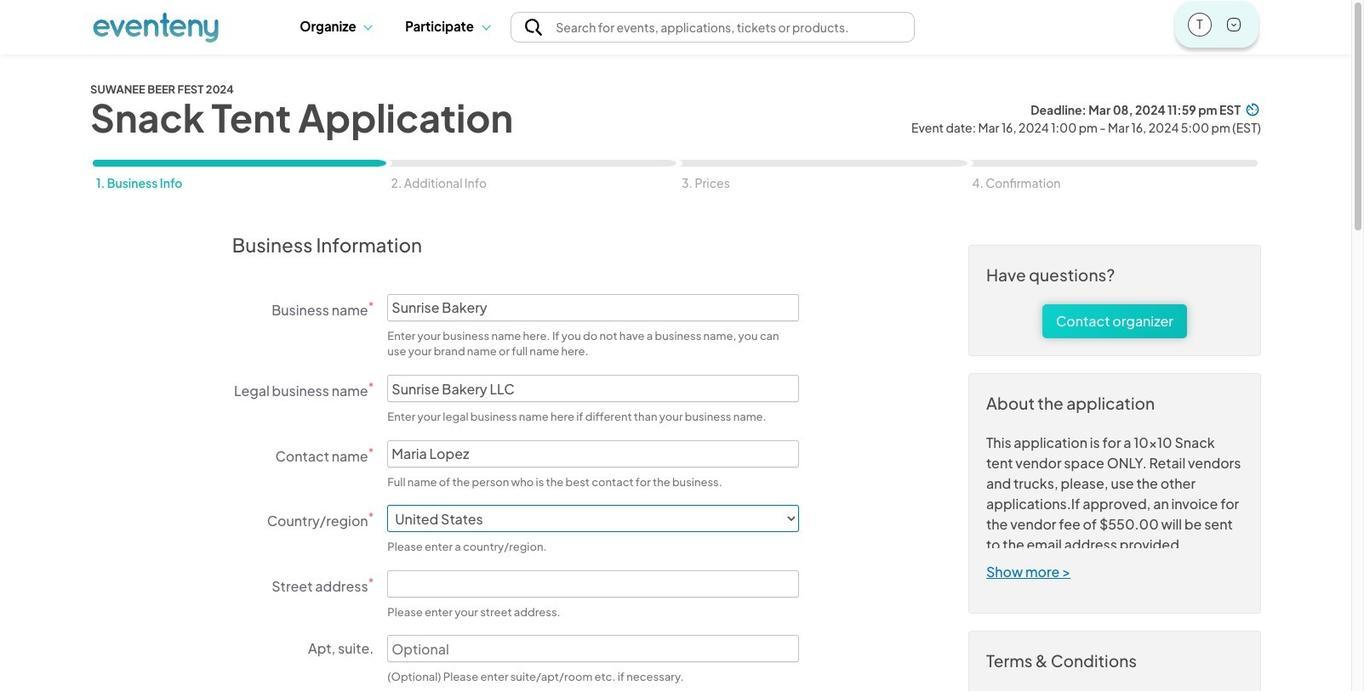 Task type: locate. For each thing, give the bounding box(es) containing it.
None text field
[[387, 375, 799, 403], [387, 441, 799, 468], [387, 375, 799, 403], [387, 441, 799, 468]]

main element
[[93, 0, 1259, 54]]

None text field
[[387, 294, 799, 322], [387, 571, 799, 598], [387, 294, 799, 322], [387, 571, 799, 598]]

eventeny logo image
[[93, 11, 219, 43]]



Task type: describe. For each thing, give the bounding box(es) containing it.
Optional text field
[[387, 636, 799, 663]]

search image
[[525, 19, 542, 36]]

tara element
[[1189, 13, 1211, 34]]



Task type: vqa. For each thing, say whether or not it's contained in the screenshot.
submit
no



